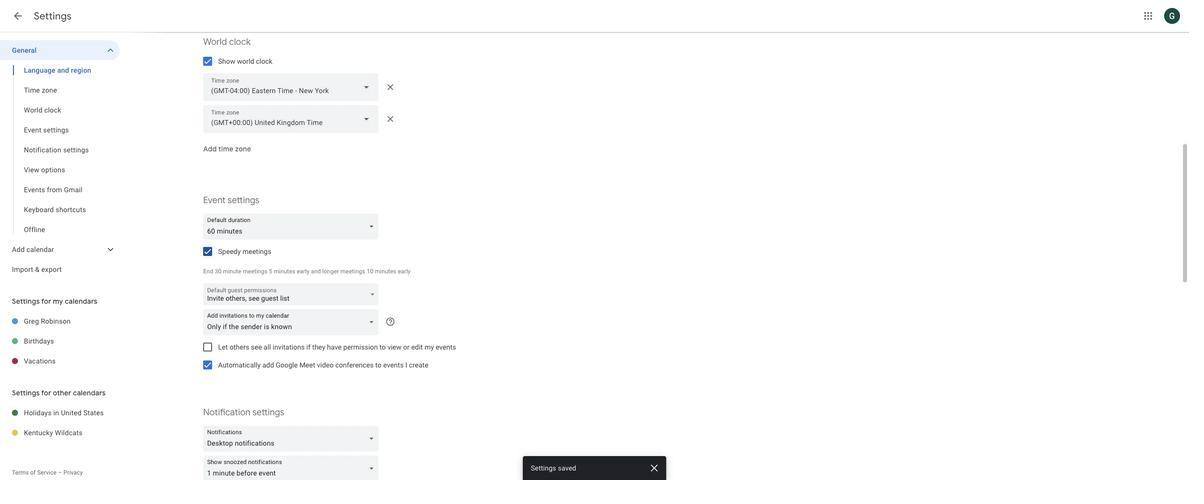 Task type: vqa. For each thing, say whether or not it's contained in the screenshot.
4 element
no



Task type: locate. For each thing, give the bounding box(es) containing it.
0 vertical spatial clock
[[229, 36, 251, 48]]

2 vertical spatial clock
[[44, 106, 61, 114]]

and left longer
[[311, 268, 321, 275]]

conferences
[[335, 361, 374, 369]]

1 horizontal spatial event settings
[[203, 195, 260, 206]]

and left region
[[57, 66, 69, 74]]

for left other
[[41, 389, 51, 398]]

kentucky wildcats link
[[24, 423, 120, 443]]

world clock
[[203, 36, 251, 48], [24, 106, 61, 114]]

1 horizontal spatial guest
[[261, 294, 279, 302]]

notification settings
[[24, 146, 89, 154], [203, 407, 284, 418]]

1 vertical spatial event
[[203, 195, 226, 206]]

zone right time at the left of page
[[42, 86, 57, 94]]

0 vertical spatial and
[[57, 66, 69, 74]]

1 vertical spatial see
[[251, 343, 262, 351]]

notification settings up the options
[[24, 146, 89, 154]]

in
[[53, 409, 59, 417]]

settings for settings saved
[[531, 464, 556, 472]]

early up invite others, see guest list dropdown button
[[297, 268, 310, 275]]

language and region
[[24, 66, 91, 74]]

0 horizontal spatial early
[[297, 268, 310, 275]]

notification settings inside group
[[24, 146, 89, 154]]

1 vertical spatial my
[[425, 343, 434, 351]]

terms of service – privacy
[[12, 469, 83, 476]]

notification
[[24, 146, 61, 154], [203, 407, 250, 418]]

1 vertical spatial world clock
[[24, 106, 61, 114]]

birthdays tree item
[[0, 331, 120, 351]]

invite others, see guest list button
[[203, 284, 379, 308]]

group containing language and region
[[0, 60, 120, 240]]

0 horizontal spatial minutes
[[274, 268, 295, 275]]

events right edit
[[436, 343, 456, 351]]

event settings inside group
[[24, 126, 69, 134]]

1 vertical spatial notification
[[203, 407, 250, 418]]

see left all
[[251, 343, 262, 351]]

greg
[[24, 317, 39, 325]]

and inside group
[[57, 66, 69, 74]]

0 vertical spatial world
[[203, 36, 227, 48]]

0 vertical spatial event settings
[[24, 126, 69, 134]]

event settings
[[24, 126, 69, 134], [203, 195, 260, 206]]

0 vertical spatial guest
[[228, 287, 243, 294]]

see
[[249, 294, 260, 302], [251, 343, 262, 351]]

1 vertical spatial and
[[311, 268, 321, 275]]

clock right world
[[256, 57, 273, 65]]

my
[[53, 297, 63, 306], [425, 343, 434, 351]]

1 vertical spatial add
[[12, 246, 25, 254]]

0 horizontal spatial and
[[57, 66, 69, 74]]

meetings
[[243, 248, 271, 256], [243, 268, 268, 275], [341, 268, 365, 275]]

time
[[24, 86, 40, 94]]

world up show
[[203, 36, 227, 48]]

1 vertical spatial zone
[[235, 144, 251, 153]]

events
[[436, 343, 456, 351], [383, 361, 404, 369]]

2 horizontal spatial clock
[[256, 57, 273, 65]]

privacy
[[64, 469, 83, 476]]

notification settings down the automatically at bottom left
[[203, 407, 284, 418]]

export
[[41, 266, 62, 273]]

1 horizontal spatial add
[[203, 144, 217, 153]]

1 vertical spatial guest
[[261, 294, 279, 302]]

automatically add google meet video conferences to events i create
[[218, 361, 429, 369]]

add up "import"
[[12, 246, 25, 254]]

&
[[35, 266, 40, 273]]

view options
[[24, 166, 65, 174]]

clock
[[229, 36, 251, 48], [256, 57, 273, 65], [44, 106, 61, 114]]

end 30 minute meetings 5 minutes early and longer meetings 10 minutes early
[[203, 268, 411, 275]]

for
[[41, 297, 51, 306], [41, 389, 51, 398]]

create
[[409, 361, 429, 369]]

early
[[297, 268, 310, 275], [398, 268, 411, 275]]

0 vertical spatial see
[[249, 294, 260, 302]]

0 vertical spatial for
[[41, 297, 51, 306]]

10
[[367, 268, 374, 275]]

1 vertical spatial event settings
[[203, 195, 260, 206]]

0 horizontal spatial zone
[[42, 86, 57, 94]]

calendars for settings for other calendars
[[73, 389, 106, 398]]

0 vertical spatial add
[[203, 144, 217, 153]]

1 vertical spatial world
[[24, 106, 42, 114]]

to right conferences
[[375, 361, 382, 369]]

vacations tree item
[[0, 351, 120, 371]]

birthdays
[[24, 337, 54, 345]]

general tree item
[[0, 40, 120, 60]]

group
[[0, 60, 120, 240]]

see down permissions at bottom left
[[249, 294, 260, 302]]

minutes right 10
[[375, 268, 397, 275]]

0 horizontal spatial notification settings
[[24, 146, 89, 154]]

general
[[12, 46, 37, 54]]

notification down the automatically at bottom left
[[203, 407, 250, 418]]

settings up holidays at bottom
[[12, 389, 40, 398]]

1 horizontal spatial early
[[398, 268, 411, 275]]

2 for from the top
[[41, 389, 51, 398]]

settings up greg
[[12, 297, 40, 306]]

1 horizontal spatial my
[[425, 343, 434, 351]]

0 horizontal spatial events
[[383, 361, 404, 369]]

show
[[218, 57, 235, 65]]

for for my
[[41, 297, 51, 306]]

zone inside button
[[235, 144, 251, 153]]

0 horizontal spatial notification
[[24, 146, 61, 154]]

add for add time zone
[[203, 144, 217, 153]]

google
[[276, 361, 298, 369]]

1 horizontal spatial notification settings
[[203, 407, 284, 418]]

0 horizontal spatial my
[[53, 297, 63, 306]]

0 horizontal spatial clock
[[44, 106, 61, 114]]

0 horizontal spatial add
[[12, 246, 25, 254]]

world clock up show
[[203, 36, 251, 48]]

to left 'view'
[[380, 343, 386, 351]]

1 horizontal spatial world
[[203, 36, 227, 48]]

event inside group
[[24, 126, 41, 134]]

clock down time zone
[[44, 106, 61, 114]]

add
[[203, 144, 217, 153], [12, 246, 25, 254]]

world clock down time zone
[[24, 106, 61, 114]]

0 vertical spatial zone
[[42, 86, 57, 94]]

settings left saved
[[531, 464, 556, 472]]

0 vertical spatial notification settings
[[24, 146, 89, 154]]

0 horizontal spatial event
[[24, 126, 41, 134]]

guest down permissions at bottom left
[[261, 294, 279, 302]]

language
[[24, 66, 55, 74]]

early right 10
[[398, 268, 411, 275]]

settings
[[34, 10, 72, 22], [12, 297, 40, 306], [12, 389, 40, 398], [531, 464, 556, 472]]

zone right 'time' at the top of the page
[[235, 144, 251, 153]]

greg robinson tree item
[[0, 311, 120, 331]]

0 vertical spatial world clock
[[203, 36, 251, 48]]

video
[[317, 361, 334, 369]]

robinson
[[41, 317, 71, 325]]

0 vertical spatial event
[[24, 126, 41, 134]]

1 for from the top
[[41, 297, 51, 306]]

add left 'time' at the top of the page
[[203, 144, 217, 153]]

0 vertical spatial calendars
[[65, 297, 97, 306]]

united
[[61, 409, 82, 417]]

clock up show world clock on the top left of page
[[229, 36, 251, 48]]

1 vertical spatial clock
[[256, 57, 273, 65]]

show world clock
[[218, 57, 273, 65]]

minutes
[[274, 268, 295, 275], [375, 268, 397, 275]]

calendars up greg robinson tree item at the bottom left
[[65, 297, 97, 306]]

settings for my calendars
[[12, 297, 97, 306]]

calendars up states
[[73, 389, 106, 398]]

terms of service link
[[12, 469, 57, 476]]

my right edit
[[425, 343, 434, 351]]

1 vertical spatial for
[[41, 389, 51, 398]]

1 horizontal spatial zone
[[235, 144, 251, 153]]

and
[[57, 66, 69, 74], [311, 268, 321, 275]]

0 horizontal spatial event settings
[[24, 126, 69, 134]]

tree
[[0, 40, 120, 279]]

time
[[218, 144, 234, 153]]

holidays in united states tree item
[[0, 403, 120, 423]]

world clock inside group
[[24, 106, 61, 114]]

0 vertical spatial notification
[[24, 146, 61, 154]]

holidays in united states link
[[24, 403, 120, 423]]

5
[[269, 268, 272, 275]]

end
[[203, 268, 213, 275]]

they
[[312, 343, 325, 351]]

world
[[203, 36, 227, 48], [24, 106, 42, 114]]

1 horizontal spatial minutes
[[375, 268, 397, 275]]

30
[[215, 268, 222, 275]]

notification up view options
[[24, 146, 61, 154]]

0 horizontal spatial world clock
[[24, 106, 61, 114]]

1 vertical spatial calendars
[[73, 389, 106, 398]]

my up greg robinson tree item at the bottom left
[[53, 297, 63, 306]]

None field
[[203, 73, 379, 101], [203, 105, 379, 133], [203, 214, 383, 240], [203, 309, 383, 335], [203, 426, 383, 452], [203, 456, 383, 480], [203, 73, 379, 101], [203, 105, 379, 133], [203, 214, 383, 240], [203, 309, 383, 335], [203, 426, 383, 452], [203, 456, 383, 480]]

view
[[388, 343, 402, 351]]

go back image
[[12, 10, 24, 22]]

let
[[218, 343, 228, 351]]

minutes right 5
[[274, 268, 295, 275]]

0 horizontal spatial guest
[[228, 287, 243, 294]]

guest
[[228, 287, 243, 294], [261, 294, 279, 302]]

guest up others,
[[228, 287, 243, 294]]

events left i
[[383, 361, 404, 369]]

calendar
[[26, 246, 54, 254]]

settings right go back image
[[34, 10, 72, 22]]

1 vertical spatial notification settings
[[203, 407, 284, 418]]

0 vertical spatial events
[[436, 343, 456, 351]]

world down time at the left of page
[[24, 106, 42, 114]]

for up greg robinson
[[41, 297, 51, 306]]

add inside button
[[203, 144, 217, 153]]



Task type: describe. For each thing, give the bounding box(es) containing it.
time zone
[[24, 86, 57, 94]]

saved
[[558, 464, 577, 472]]

clock inside group
[[44, 106, 61, 114]]

privacy link
[[64, 469, 83, 476]]

longer
[[322, 268, 339, 275]]

wildcats
[[55, 429, 83, 437]]

world
[[237, 57, 254, 65]]

vacations
[[24, 357, 56, 365]]

offline
[[24, 226, 45, 234]]

settings for settings for other calendars
[[12, 389, 40, 398]]

invite
[[207, 294, 224, 302]]

holidays
[[24, 409, 52, 417]]

have
[[327, 343, 342, 351]]

meetings left 10
[[341, 268, 365, 275]]

tree containing general
[[0, 40, 120, 279]]

permissions
[[244, 287, 277, 294]]

meet
[[300, 361, 315, 369]]

service
[[37, 469, 57, 476]]

1 vertical spatial to
[[375, 361, 382, 369]]

speedy
[[218, 248, 241, 256]]

invitations
[[273, 343, 305, 351]]

vacations link
[[24, 351, 120, 371]]

kentucky wildcats
[[24, 429, 83, 437]]

1 horizontal spatial world clock
[[203, 36, 251, 48]]

1 horizontal spatial events
[[436, 343, 456, 351]]

add time zone button
[[199, 137, 255, 161]]

zone inside group
[[42, 86, 57, 94]]

settings saved
[[531, 464, 577, 472]]

i
[[406, 361, 407, 369]]

of
[[30, 469, 36, 476]]

settings for other calendars tree
[[0, 403, 120, 443]]

default guest permissions invite others, see guest list
[[207, 287, 290, 302]]

0 horizontal spatial world
[[24, 106, 42, 114]]

settings for settings for my calendars
[[12, 297, 40, 306]]

kentucky wildcats tree item
[[0, 423, 120, 443]]

other
[[53, 389, 71, 398]]

all
[[264, 343, 271, 351]]

see inside default guest permissions invite others, see guest list
[[249, 294, 260, 302]]

region
[[71, 66, 91, 74]]

add calendar
[[12, 246, 54, 254]]

let others see all invitations if they have permission to view or edit my events
[[218, 343, 456, 351]]

kentucky
[[24, 429, 53, 437]]

add for add calendar
[[12, 246, 25, 254]]

1 horizontal spatial and
[[311, 268, 321, 275]]

others
[[230, 343, 249, 351]]

permission
[[344, 343, 378, 351]]

1 horizontal spatial notification
[[203, 407, 250, 418]]

settings for other calendars
[[12, 389, 106, 398]]

keyboard
[[24, 206, 54, 214]]

terms
[[12, 469, 29, 476]]

0 vertical spatial my
[[53, 297, 63, 306]]

1 horizontal spatial event
[[203, 195, 226, 206]]

meetings up 5
[[243, 248, 271, 256]]

automatically
[[218, 361, 261, 369]]

import
[[12, 266, 33, 273]]

1 minutes from the left
[[274, 268, 295, 275]]

states
[[83, 409, 104, 417]]

2 minutes from the left
[[375, 268, 397, 275]]

add time zone
[[203, 144, 251, 153]]

shortcuts
[[56, 206, 86, 214]]

others,
[[226, 294, 247, 302]]

for for other
[[41, 389, 51, 398]]

options
[[41, 166, 65, 174]]

1 horizontal spatial clock
[[229, 36, 251, 48]]

settings heading
[[34, 10, 72, 22]]

1 vertical spatial events
[[383, 361, 404, 369]]

gmail
[[64, 186, 83, 194]]

import & export
[[12, 266, 62, 273]]

0 vertical spatial to
[[380, 343, 386, 351]]

meetings left 5
[[243, 268, 268, 275]]

list
[[280, 294, 290, 302]]

1 early from the left
[[297, 268, 310, 275]]

speedy meetings
[[218, 248, 271, 256]]

events from gmail
[[24, 186, 83, 194]]

settings for settings
[[34, 10, 72, 22]]

default
[[207, 287, 226, 294]]

–
[[58, 469, 62, 476]]

or
[[403, 343, 410, 351]]

holidays in united states
[[24, 409, 104, 417]]

view
[[24, 166, 39, 174]]

from
[[47, 186, 62, 194]]

2 early from the left
[[398, 268, 411, 275]]

keyboard shortcuts
[[24, 206, 86, 214]]

birthdays link
[[24, 331, 120, 351]]

greg robinson
[[24, 317, 71, 325]]

if
[[307, 343, 311, 351]]

events
[[24, 186, 45, 194]]

add
[[262, 361, 274, 369]]

edit
[[411, 343, 423, 351]]

notification inside group
[[24, 146, 61, 154]]

calendars for settings for my calendars
[[65, 297, 97, 306]]

settings for my calendars tree
[[0, 311, 120, 371]]

minute
[[223, 268, 241, 275]]



